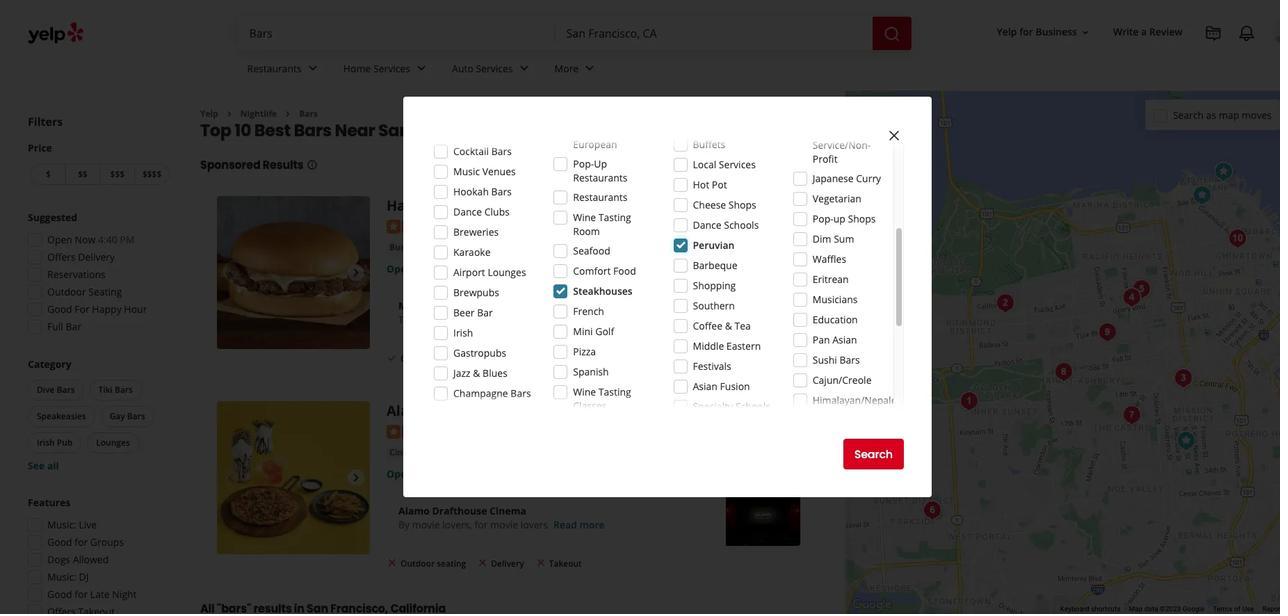 Task type: locate. For each thing, give the bounding box(es) containing it.
0 horizontal spatial dance
[[454, 205, 482, 218]]

cocktail bars
[[454, 145, 512, 158], [538, 241, 593, 253]]

irish inside search dialog
[[454, 326, 473, 339]]

irish left pub
[[37, 437, 55, 449]]

hookah bars
[[454, 185, 512, 198]]

0 vertical spatial shops
[[729, 198, 757, 211]]

1 vertical spatial pop-
[[813, 212, 834, 225]]

cinema left new
[[517, 402, 570, 420]]

2 vertical spatial good
[[47, 588, 72, 601]]

seating for rock
[[437, 353, 466, 364]]

outdoor seating for rock
[[401, 353, 466, 364]]

good up dogs
[[47, 536, 72, 549]]

cocktail inside search dialog
[[454, 145, 489, 158]]

search inside button
[[855, 446, 893, 462]]

24 chevron down v2 image inside home services link
[[413, 60, 430, 77]]

1 vertical spatial schools
[[736, 400, 771, 413]]

outdoor seating down lovers,
[[401, 558, 466, 569]]

for right lovers,
[[475, 518, 488, 531]]

more right "lovers"
[[580, 518, 605, 531]]

services for auto services
[[476, 62, 513, 75]]

read right "lovers"
[[554, 518, 577, 531]]

takeout up spanish
[[549, 353, 582, 364]]

projects image
[[1206, 25, 1222, 42]]

drafthouse down champagne
[[435, 402, 513, 420]]

see all
[[28, 459, 59, 472]]

lounges inside search dialog
[[488, 266, 526, 279]]

wine tasting classes
[[573, 385, 631, 413]]

1 seating from the top
[[437, 353, 466, 364]]

yelp left business
[[997, 25, 1017, 39]]

$
[[46, 168, 51, 180]]

2 24 chevron down v2 image from the left
[[413, 60, 430, 77]]

dive
[[37, 384, 55, 396]]

24 chevron down v2 image
[[304, 60, 321, 77], [413, 60, 430, 77], [516, 60, 533, 77], [582, 60, 598, 77]]

pop- down european
[[573, 157, 594, 170]]

yelp link
[[200, 108, 218, 120]]

services up pot
[[719, 158, 756, 171]]

delivery down open now 4:40 pm
[[78, 250, 115, 264]]

irish for irish
[[454, 326, 473, 339]]

0 horizontal spatial pm
[[120, 233, 135, 246]]

musicians
[[813, 293, 858, 306]]

lounges inside 'button'
[[96, 437, 130, 449]]

2.8
[[467, 219, 481, 232]]

irish
[[454, 326, 473, 339], [37, 437, 55, 449]]

alamo inside alamo drafthouse cinema by movie lovers, for movie lovers read more
[[399, 504, 430, 517]]

16 close v2 image for outdoor seating
[[387, 557, 398, 569]]

2 good from the top
[[47, 536, 72, 549]]

0 vertical spatial seating
[[437, 353, 466, 364]]

1 vertical spatial delivery
[[491, 353, 524, 364]]

cinema down 3.5 star rating image
[[390, 446, 421, 458]]

open down burgers button
[[387, 262, 413, 275]]

0 vertical spatial search
[[1173, 108, 1204, 121]]

24 chevron down v2 image right more
[[582, 60, 598, 77]]

bars
[[299, 108, 318, 120], [294, 119, 332, 142], [492, 145, 512, 158], [492, 185, 512, 198], [574, 241, 593, 253], [840, 353, 860, 367], [57, 384, 75, 396], [115, 384, 133, 396], [511, 387, 531, 400], [127, 410, 145, 422]]

cocktail down reviews)
[[538, 241, 572, 253]]

0 vertical spatial good
[[47, 303, 72, 316]]

for up dogs allowed
[[75, 536, 88, 549]]

alamo drafthouse cinema new mission image
[[217, 402, 370, 555]]

1 24 chevron down v2 image from the left
[[304, 60, 321, 77]]

alamo drafthouse cinema new mission image
[[1172, 427, 1200, 455]]

nightlife link
[[241, 108, 277, 120]]

1 vertical spatial wine
[[573, 385, 596, 399]]

dogs allowed
[[47, 553, 109, 566]]

dance clubs
[[454, 205, 510, 218]]

2 horizontal spatial services
[[719, 158, 756, 171]]

american (traditional) button
[[430, 241, 530, 254]]

good
[[47, 303, 72, 316], [47, 536, 72, 549], [47, 588, 72, 601]]

1 horizontal spatial services
[[476, 62, 513, 75]]

24 chevron down v2 image left "home"
[[304, 60, 321, 77]]

0 vertical spatial drafthouse
[[435, 402, 513, 420]]

cinema inside alamo drafthouse cinema by movie lovers, for movie lovers read more
[[490, 504, 527, 517]]

0 vertical spatial delivery
[[78, 250, 115, 264]]

1 horizontal spatial bar
[[477, 306, 493, 319]]

profit
[[813, 152, 838, 166]]

0 horizontal spatial search
[[855, 446, 893, 462]]

$$$$
[[143, 168, 162, 180]]

lounges button
[[87, 433, 139, 454]]

0 vertical spatial pop-
[[573, 157, 594, 170]]

good for late night
[[47, 588, 137, 601]]

1 vertical spatial lounges
[[96, 437, 130, 449]]

1 vertical spatial open
[[387, 262, 413, 275]]

pm inside group
[[120, 233, 135, 246]]

open down cinema link on the bottom of the page
[[387, 467, 413, 480]]

0 vertical spatial open
[[47, 233, 72, 246]]

dj
[[79, 570, 89, 584]]

0 horizontal spatial services
[[374, 62, 410, 75]]

1 vertical spatial &
[[473, 367, 480, 380]]

2 music: from the top
[[47, 570, 76, 584]]

1 vertical spatial read
[[554, 518, 577, 531]]

0 vertical spatial restaurants
[[247, 62, 302, 75]]

seating for drafthouse
[[437, 558, 466, 569]]

group containing features
[[24, 496, 173, 614]]

map region
[[779, 0, 1281, 614]]

cocktail bars down room
[[538, 241, 593, 253]]

pm down "karaoke"
[[466, 262, 480, 275]]

search dialog
[[0, 0, 1281, 614]]

1 horizontal spatial pm
[[466, 262, 480, 275]]

1 tasting from the top
[[599, 211, 631, 224]]

good up 'full'
[[47, 303, 72, 316]]

francisco,
[[414, 119, 500, 142]]

local
[[693, 158, 717, 171]]

restaurants down pop-up restaurants
[[573, 191, 628, 204]]

2 16 close v2 image from the left
[[477, 557, 489, 569]]

outdoor for hard
[[401, 353, 435, 364]]

& left tea
[[725, 319, 732, 333]]

services inside home services link
[[374, 62, 410, 75]]

services right the auto
[[476, 62, 513, 75]]

outdoor inside group
[[47, 285, 86, 298]]

buffets
[[693, 138, 726, 151]]

outdoor
[[47, 285, 86, 298], [401, 353, 435, 364], [401, 558, 435, 569]]

fermentation lab image
[[1128, 275, 1156, 303]]

waffles
[[813, 253, 847, 266]]

restaurants inside restaurants link
[[247, 62, 302, 75]]

movie left "lovers"
[[491, 518, 518, 531]]

& for jazz
[[473, 367, 480, 380]]

10:00
[[438, 262, 463, 275]]

1 horizontal spatial 16 close v2 image
[[477, 557, 489, 569]]

open inside group
[[47, 233, 72, 246]]

services right "home"
[[374, 62, 410, 75]]

wine up room
[[573, 211, 596, 224]]

0 vertical spatial tasting
[[599, 211, 631, 224]]

near
[[335, 119, 375, 142]]

tasting up mission
[[599, 385, 631, 399]]

1 horizontal spatial dance
[[693, 218, 722, 232]]

airport lounges
[[454, 266, 526, 279]]

0 vertical spatial more
[[565, 313, 590, 326]]

0 vertical spatial lounges
[[488, 266, 526, 279]]

movie right by
[[412, 518, 440, 531]]

drafthouse
[[435, 402, 513, 420], [432, 504, 487, 517]]

1 wine from the top
[[573, 211, 596, 224]]

cocktail bars inside cocktail bars "button"
[[538, 241, 593, 253]]

2 seating from the top
[[437, 558, 466, 569]]

search down 'himalayan/nepalese'
[[855, 446, 893, 462]]

restaurants up 16 chevron right v2 image
[[247, 62, 302, 75]]

0 horizontal spatial yelp
[[200, 108, 218, 120]]

24 chevron down v2 image inside restaurants link
[[304, 60, 321, 77]]

seating down lovers,
[[437, 558, 466, 569]]

slideshow element
[[217, 196, 370, 349], [217, 402, 370, 555]]

schools down cheese shops
[[724, 218, 759, 232]]

0 vertical spatial cocktail
[[454, 145, 489, 158]]

yelp left 16 chevron right v2 icon
[[200, 108, 218, 120]]

1 horizontal spatial shops
[[848, 212, 876, 225]]

music: for music: live
[[47, 518, 76, 531]]

more
[[555, 62, 579, 75]]

24 chevron down v2 image right auto services
[[516, 60, 533, 77]]

for
[[75, 303, 90, 316]]

cinema up "lovers"
[[490, 504, 527, 517]]

good down music: dj on the left bottom
[[47, 588, 72, 601]]

1 vertical spatial outdoor seating
[[401, 558, 466, 569]]

1 vertical spatial bar
[[66, 320, 81, 333]]

dance for dance schools
[[693, 218, 722, 232]]

repor link
[[1263, 605, 1281, 613]]

music: live
[[47, 518, 97, 531]]

2 vertical spatial delivery
[[491, 558, 524, 569]]

1 horizontal spatial asian
[[833, 333, 857, 346]]

1 horizontal spatial lounges
[[488, 266, 526, 279]]

& right jazz on the bottom left
[[473, 367, 480, 380]]

bar inside search dialog
[[477, 306, 493, 319]]

2.8 star rating image
[[387, 220, 462, 234]]

dance down cheese
[[693, 218, 722, 232]]

1 outdoor seating from the top
[[401, 353, 466, 364]]

1 horizontal spatial search
[[1173, 108, 1204, 121]]

2 outdoor seating from the top
[[401, 558, 466, 569]]

0 horizontal spatial pop-
[[573, 157, 594, 170]]

0 vertical spatial &
[[725, 319, 732, 333]]

outdoor down by
[[401, 558, 435, 569]]

best
[[254, 119, 291, 142]]

1 vertical spatial music:
[[47, 570, 76, 584]]

1 vertical spatial cocktail
[[538, 241, 572, 253]]

1 16 close v2 image from the left
[[387, 557, 398, 569]]

tiki bars
[[98, 384, 133, 396]]

pm right 4:40
[[120, 233, 135, 246]]

1 vertical spatial more
[[580, 518, 605, 531]]

tasting inside wine tasting classes
[[599, 385, 631, 399]]

0 vertical spatial cocktail bars
[[454, 145, 512, 158]]

hookah
[[454, 185, 489, 198]]

1 horizontal spatial cocktail
[[538, 241, 572, 253]]

asian down festivals
[[693, 380, 718, 393]]

2 slideshow element from the top
[[217, 402, 370, 555]]

american (traditional) link
[[430, 241, 530, 254]]

the sage & drifter image
[[955, 387, 983, 415]]

0 horizontal spatial asian
[[693, 380, 718, 393]]

shops up dance schools
[[729, 198, 757, 211]]

eritrean
[[813, 273, 849, 286]]

1 vertical spatial irish
[[37, 437, 55, 449]]

until
[[415, 262, 436, 275]]

outdoor seating up jazz on the bottom left
[[401, 353, 466, 364]]

tiki
[[98, 384, 113, 396]]

search left as
[[1173, 108, 1204, 121]]

for inside yelp for business button
[[1020, 25, 1034, 39]]

dance up the 2.8
[[454, 205, 482, 218]]

lounges down gay
[[96, 437, 130, 449]]

irish pub
[[37, 437, 73, 449]]

barbeque
[[693, 259, 738, 272]]

cocktail up music
[[454, 145, 489, 158]]

0 vertical spatial cinema
[[517, 402, 570, 420]]

lovers,
[[443, 518, 472, 531]]

2 vertical spatial outdoor
[[401, 558, 435, 569]]

group containing suggested
[[24, 211, 173, 338]]

cinema for by
[[490, 504, 527, 517]]

alamo up by
[[399, 504, 430, 517]]

24 chevron down v2 image for restaurants
[[304, 60, 321, 77]]

wine up classes at the left bottom of page
[[573, 385, 596, 399]]

0 vertical spatial schools
[[724, 218, 759, 232]]

irish down kids
[[454, 326, 473, 339]]

irish inside button
[[37, 437, 55, 449]]

restaurants down up
[[573, 171, 628, 184]]

0 vertical spatial read
[[539, 313, 562, 326]]

champagne bars
[[454, 387, 531, 400]]

hard rock cafe image
[[217, 196, 370, 349]]

0 horizontal spatial movie
[[412, 518, 440, 531]]

1 horizontal spatial pop-
[[813, 212, 834, 225]]

drafthouse for alamo drafthouse cinema new mission
[[435, 402, 513, 420]]

0 vertical spatial outdoor seating
[[401, 353, 466, 364]]

up
[[834, 212, 846, 225]]

$ button
[[31, 163, 65, 185]]

for inside alamo drafthouse cinema by movie lovers, for movie lovers read more
[[475, 518, 488, 531]]

1 horizontal spatial movie
[[491, 518, 518, 531]]

2 vertical spatial cinema
[[490, 504, 527, 517]]

takeout right 16 close v2 icon
[[549, 558, 582, 569]]

yelp for yelp for business
[[997, 25, 1017, 39]]

slideshow element for alamo
[[217, 402, 370, 555]]

services inside auto services link
[[476, 62, 513, 75]]

up
[[594, 157, 607, 170]]

24 chevron down v2 image inside the more link
[[582, 60, 598, 77]]

seating up jazz on the bottom left
[[437, 353, 466, 364]]

for for late
[[75, 588, 88, 601]]

sort:
[[690, 126, 711, 139]]

for left business
[[1020, 25, 1034, 39]]

close image
[[886, 127, 903, 144]]

2 wine from the top
[[573, 385, 596, 399]]

category
[[28, 358, 71, 371]]

outdoor down reservations
[[47, 285, 86, 298]]

1 vertical spatial slideshow element
[[217, 402, 370, 555]]

features
[[28, 496, 70, 509]]

wine tasting room
[[573, 211, 631, 238]]

1 vertical spatial takeout
[[549, 558, 582, 569]]

0 horizontal spatial &
[[473, 367, 480, 380]]

top 10 best bars near san francisco, california
[[200, 119, 585, 142]]

group
[[24, 211, 173, 338], [25, 358, 173, 473], [24, 496, 173, 614]]

asian up sushi bars
[[833, 333, 857, 346]]

delivery for alamo
[[491, 558, 524, 569]]

lounges
[[488, 266, 526, 279], [96, 437, 130, 449]]

wine inside wine tasting classes
[[573, 385, 596, 399]]

1 vertical spatial yelp
[[200, 108, 218, 120]]

16 close v2 image
[[387, 557, 398, 569], [477, 557, 489, 569]]

kicks
[[430, 299, 455, 312]]

tasting inside wine tasting room
[[599, 211, 631, 224]]

1 vertical spatial shops
[[848, 212, 876, 225]]

0 vertical spatial bar
[[477, 306, 493, 319]]

previous image
[[223, 470, 239, 486]]

1 horizontal spatial yelp
[[997, 25, 1017, 39]]

16 chevron down v2 image
[[1080, 27, 1091, 38]]

3 24 chevron down v2 image from the left
[[516, 60, 533, 77]]

outdoor seating
[[47, 285, 122, 298]]

wine inside wine tasting room
[[573, 211, 596, 224]]

drafthouse up lovers,
[[432, 504, 487, 517]]

lost and found image
[[919, 497, 946, 524]]

rock
[[425, 196, 458, 215]]

music: down dogs
[[47, 570, 76, 584]]

1 good from the top
[[47, 303, 72, 316]]

0 vertical spatial wine
[[573, 211, 596, 224]]

cocktail bars up the music venues
[[454, 145, 512, 158]]

yelp inside button
[[997, 25, 1017, 39]]

0 vertical spatial takeout
[[549, 353, 582, 364]]

slideshow element for hard
[[217, 196, 370, 349]]

bar inside group
[[66, 320, 81, 333]]

pub
[[57, 437, 73, 449]]

fusion
[[720, 380, 750, 393]]

mission
[[608, 402, 661, 420]]

alamo for alamo drafthouse cinema new mission
[[387, 402, 431, 420]]

fisherman's wharf
[[601, 241, 686, 254]]

1 vertical spatial tasting
[[599, 385, 631, 399]]

magic
[[399, 299, 427, 312]]

delivery for hard
[[491, 353, 524, 364]]

movie
[[412, 518, 440, 531], [491, 518, 518, 531]]

tasting up room
[[599, 211, 631, 224]]

pop-up restaurants
[[573, 157, 628, 184]]

1 vertical spatial cocktail bars
[[538, 241, 593, 253]]

1 vertical spatial search
[[855, 446, 893, 462]]

open up offers
[[47, 233, 72, 246]]

None search field
[[238, 17, 914, 50]]

1 vertical spatial restaurants
[[573, 171, 628, 184]]

for
[[1020, 25, 1034, 39], [475, 518, 488, 531], [75, 536, 88, 549], [75, 588, 88, 601]]

restaurants
[[247, 62, 302, 75], [573, 171, 628, 184], [573, 191, 628, 204]]

1 vertical spatial good
[[47, 536, 72, 549]]

0 vertical spatial pm
[[120, 233, 135, 246]]

alamo up 3.5 star rating image
[[387, 402, 431, 420]]

outdoor right 16 checkmark v2 icon
[[401, 353, 435, 364]]

burgers button
[[387, 241, 425, 254]]

1 horizontal spatial &
[[725, 319, 732, 333]]

3 good from the top
[[47, 588, 72, 601]]

1 horizontal spatial cocktail bars
[[538, 241, 593, 253]]

2 tasting from the top
[[599, 385, 631, 399]]

24 chevron down v2 image inside auto services link
[[516, 60, 533, 77]]

dance schools
[[693, 218, 759, 232]]

eastern
[[727, 339, 761, 353]]

16 checkmark v2 image
[[387, 352, 398, 364]]

pop-
[[573, 157, 594, 170], [813, 212, 834, 225]]

drafthouse inside alamo drafthouse cinema by movie lovers, for movie lovers read more
[[432, 504, 487, 517]]

dahlia lounge image
[[1170, 365, 1198, 392]]

4 24 chevron down v2 image from the left
[[582, 60, 598, 77]]

alamo
[[387, 402, 431, 420], [399, 504, 430, 517]]

0 vertical spatial alamo
[[387, 402, 431, 420]]

music: down features
[[47, 518, 76, 531]]

middle eastern
[[693, 339, 761, 353]]

good for groups
[[47, 536, 124, 549]]

0 horizontal spatial cocktail bars
[[454, 145, 512, 158]]

0 horizontal spatial lounges
[[96, 437, 130, 449]]

read right the today!
[[539, 313, 562, 326]]

1 vertical spatial cinema
[[390, 446, 421, 458]]

0 horizontal spatial bar
[[66, 320, 81, 333]]

more left golf
[[565, 313, 590, 326]]

1 vertical spatial alamo
[[399, 504, 430, 517]]

0 horizontal spatial 16 close v2 image
[[387, 557, 398, 569]]

user actions element
[[986, 17, 1281, 103]]

schools down 'fusion'
[[736, 400, 771, 413]]

1 vertical spatial group
[[25, 358, 173, 473]]

3.5 star rating image
[[387, 425, 462, 439]]

zam zam image
[[1050, 358, 1078, 386]]

seating
[[89, 285, 122, 298]]

bar right 'full'
[[66, 320, 81, 333]]

lion's den bar and lounge image
[[1224, 225, 1252, 253]]

seating
[[437, 353, 466, 364], [437, 558, 466, 569]]

services inside search dialog
[[719, 158, 756, 171]]

for down the dj
[[75, 588, 88, 601]]

yelp
[[997, 25, 1017, 39], [200, 108, 218, 120]]

0 vertical spatial outdoor
[[47, 285, 86, 298]]

0 vertical spatial irish
[[454, 326, 473, 339]]

0 vertical spatial music:
[[47, 518, 76, 531]]

the social study image
[[1118, 284, 1146, 312]]

2 vertical spatial group
[[24, 496, 173, 614]]

keyboard shortcuts
[[1061, 605, 1121, 613]]

next image
[[348, 470, 365, 486]]

24 chevron down v2 image left the auto
[[413, 60, 430, 77]]

sushi
[[813, 353, 837, 367]]

cocktail inside "button"
[[538, 241, 572, 253]]

0 vertical spatial slideshow element
[[217, 196, 370, 349]]

delivery left 16 close v2 icon
[[491, 558, 524, 569]]

0 vertical spatial group
[[24, 211, 173, 338]]

notifications image
[[1239, 25, 1256, 42]]

open
[[47, 233, 72, 246], [387, 262, 413, 275], [387, 467, 413, 480]]

1 vertical spatial outdoor
[[401, 353, 435, 364]]

pop- inside pop-up restaurants
[[573, 157, 594, 170]]

0 horizontal spatial cocktail
[[454, 145, 489, 158]]

1 music: from the top
[[47, 518, 76, 531]]

0 horizontal spatial irish
[[37, 437, 55, 449]]

food
[[614, 264, 636, 278]]

1 slideshow element from the top
[[217, 196, 370, 349]]

bar right beer at left
[[477, 306, 493, 319]]

price group
[[28, 141, 173, 188]]

shops right up
[[848, 212, 876, 225]]

delivery up blues
[[491, 353, 524, 364]]

pop- up dim
[[813, 212, 834, 225]]

himalayan/nepalese
[[813, 394, 907, 407]]

16 close v2 image for delivery
[[477, 557, 489, 569]]

0 vertical spatial yelp
[[997, 25, 1017, 39]]

1 horizontal spatial irish
[[454, 326, 473, 339]]

hour
[[124, 303, 147, 316]]

lounges down (traditional)
[[488, 266, 526, 279]]

tasting for room
[[599, 211, 631, 224]]

1 vertical spatial drafthouse
[[432, 504, 487, 517]]

tasting
[[599, 211, 631, 224], [599, 385, 631, 399]]



Task type: describe. For each thing, give the bounding box(es) containing it.
dim sum
[[813, 232, 855, 246]]

2 movie from the left
[[491, 518, 518, 531]]

golf
[[596, 325, 614, 338]]

mini golf
[[573, 325, 614, 338]]

schools for specialty schools
[[736, 400, 771, 413]]

alamo for alamo drafthouse cinema by movie lovers, for movie lovers read more
[[399, 504, 430, 517]]

pop-up shops
[[813, 212, 876, 225]]

menu
[[476, 313, 502, 326]]

terms of use link
[[1213, 605, 1255, 613]]

reviews)
[[508, 219, 545, 232]]

try
[[399, 313, 413, 326]]

classes
[[573, 399, 607, 413]]

bars inside "button"
[[574, 241, 593, 253]]

outdoor for alamo
[[401, 558, 435, 569]]

sushi bars
[[813, 353, 860, 367]]

wine for wine tasting classes
[[573, 385, 596, 399]]

2 takeout from the top
[[549, 558, 582, 569]]

$$$ button
[[100, 163, 134, 185]]

24 chevron down v2 image for home services
[[413, 60, 430, 77]]

pop- for up
[[813, 212, 834, 225]]

last call bar image
[[1118, 401, 1146, 429]]

more link
[[544, 50, 610, 90]]

champagne
[[454, 387, 508, 400]]

burgers
[[390, 241, 422, 253]]

outdoor seating for drafthouse
[[401, 558, 466, 569]]

dance for dance clubs
[[454, 205, 482, 218]]

southern
[[693, 299, 735, 312]]

good for good for groups
[[47, 536, 72, 549]]

tea
[[735, 319, 751, 333]]

open for now
[[47, 233, 72, 246]]

more inside magic kicks off here try our new kids menu today! read more
[[565, 313, 590, 326]]

read inside alamo drafthouse cinema by movie lovers, for movie lovers read more
[[554, 518, 577, 531]]

1 takeout from the top
[[549, 353, 582, 364]]

american
[[433, 241, 473, 253]]

coffee & tea
[[693, 319, 751, 333]]

write a review link
[[1108, 20, 1189, 45]]

home
[[343, 62, 371, 75]]

asian fusion
[[693, 380, 750, 393]]

& for coffee
[[725, 319, 732, 333]]

cinema for new
[[517, 402, 570, 420]]

kids
[[455, 313, 473, 326]]

by
[[399, 518, 410, 531]]

16 close v2 image
[[535, 557, 547, 569]]

late
[[90, 588, 110, 601]]

new
[[434, 313, 453, 326]]

google
[[1183, 605, 1205, 613]]

hard rock cafe image
[[1210, 158, 1238, 186]]

auto services link
[[441, 50, 544, 90]]

clubs
[[485, 205, 510, 218]]

hard rock cafe link
[[387, 196, 493, 215]]

search image
[[884, 25, 900, 42]]

karaoke
[[454, 246, 491, 259]]

airport
[[454, 266, 485, 279]]

2 vertical spatial open
[[387, 467, 413, 480]]

night
[[112, 588, 137, 601]]

here
[[474, 299, 497, 312]]

allowed
[[73, 553, 109, 566]]

read inside magic kicks off here try our new kids menu today! read more
[[539, 313, 562, 326]]

16 checkmark v2 image
[[477, 352, 489, 364]]

full
[[47, 320, 63, 333]]

alamo drafthouse cinema new mission link
[[387, 402, 661, 420]]

full bar
[[47, 320, 81, 333]]

pm for open now 4:40 pm
[[120, 233, 135, 246]]

bar for beer bar
[[477, 306, 493, 319]]

tiki bars button
[[89, 380, 142, 401]]

previous image
[[223, 265, 239, 281]]

wine for wine tasting room
[[573, 211, 596, 224]]

1 movie from the left
[[412, 518, 440, 531]]

(traditional)
[[475, 241, 527, 253]]

24 chevron down v2 image for more
[[582, 60, 598, 77]]

music: for music: dj
[[47, 570, 76, 584]]

next image
[[348, 265, 365, 281]]

gay bars
[[110, 410, 145, 422]]

16 chevron right v2 image
[[283, 108, 294, 120]]

groups
[[90, 536, 124, 549]]

24 chevron down v2 image for auto services
[[516, 60, 533, 77]]

open for until
[[387, 262, 413, 275]]

more inside alamo drafthouse cinema by movie lovers, for movie lovers read more
[[580, 518, 605, 531]]

business categories element
[[236, 50, 1281, 90]]

$$ button
[[65, 163, 100, 185]]

dive bars
[[37, 384, 75, 396]]

group containing category
[[25, 358, 173, 473]]

for for groups
[[75, 536, 88, 549]]

use
[[1243, 605, 1255, 613]]

schools for dance schools
[[724, 218, 759, 232]]

beer
[[454, 306, 475, 319]]

see
[[28, 459, 45, 472]]

mini bar sf image
[[1094, 319, 1122, 346]]

hard
[[387, 196, 421, 215]]

curry
[[856, 172, 881, 185]]

lovers
[[521, 518, 548, 531]]

jazz
[[454, 367, 471, 380]]

yelp for yelp link
[[200, 108, 218, 120]]

2 vertical spatial restaurants
[[573, 191, 628, 204]]

16 info v2 image
[[306, 160, 318, 171]]

drafthouse for alamo drafthouse cinema by movie lovers, for movie lovers read more
[[432, 504, 487, 517]]

0 vertical spatial asian
[[833, 333, 857, 346]]

cinema inside cinema "button"
[[390, 446, 421, 458]]

burgers link
[[387, 241, 425, 254]]

search for search
[[855, 446, 893, 462]]

open now 4:40 pm
[[47, 233, 135, 246]]

for for business
[[1020, 25, 1034, 39]]

services for local services
[[719, 158, 756, 171]]

auto services
[[452, 62, 513, 75]]

good for good for late night
[[47, 588, 72, 601]]

home services link
[[332, 50, 441, 90]]

1 vertical spatial asian
[[693, 380, 718, 393]]

of
[[1235, 605, 1241, 613]]

bar for full bar
[[66, 320, 81, 333]]

scarlet lounge image
[[992, 289, 1019, 317]]

happy
[[92, 303, 122, 316]]

kennedy's indian curry house & irish pub image
[[1188, 182, 1216, 209]]

©2023
[[1160, 605, 1181, 613]]

16 chevron right v2 image
[[224, 108, 235, 120]]

speakeasies button
[[28, 406, 95, 427]]

nightlife
[[241, 108, 277, 120]]

google image
[[849, 596, 895, 614]]

pm for open until 10:00 pm
[[466, 262, 480, 275]]

map data ©2023 google
[[1129, 605, 1205, 613]]

pop- for up
[[573, 157, 594, 170]]

alamo drafthouse cinema new mission
[[387, 402, 661, 420]]

japanese curry
[[813, 172, 881, 185]]

cheese
[[693, 198, 726, 211]]

services for home services
[[374, 62, 410, 75]]

auto
[[452, 62, 474, 75]]

community service/non- profit
[[813, 125, 871, 166]]

modern
[[573, 124, 609, 137]]

peruvian
[[693, 239, 735, 252]]

european
[[573, 138, 617, 151]]

brewpubs
[[454, 286, 499, 299]]

cocktail bars inside search dialog
[[454, 145, 512, 158]]

reservations
[[47, 268, 106, 281]]

blues
[[483, 367, 508, 380]]

irish for irish pub
[[37, 437, 55, 449]]

shopping
[[693, 279, 736, 292]]

comfort food
[[573, 264, 636, 278]]

tasting for classes
[[599, 385, 631, 399]]

0 horizontal spatial shops
[[729, 198, 757, 211]]

home services
[[343, 62, 410, 75]]

magic kicks off here try our new kids menu today! read more
[[399, 299, 590, 326]]

10
[[235, 119, 251, 142]]

search for search as map moves
[[1173, 108, 1204, 121]]

modern european
[[573, 124, 617, 151]]

good for good for happy hour
[[47, 303, 72, 316]]

venues
[[483, 165, 516, 178]]

filters
[[28, 114, 63, 129]]

community
[[813, 125, 866, 138]]



Task type: vqa. For each thing, say whether or not it's contained in the screenshot.
Open within the Group
yes



